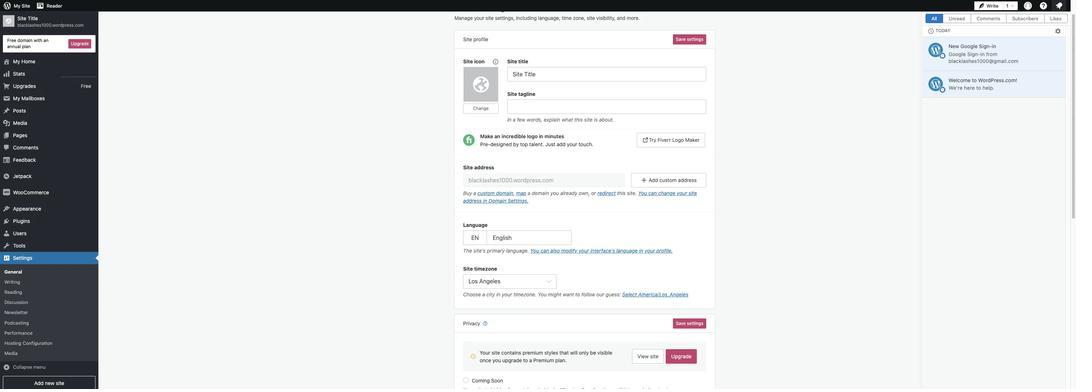 Task type: describe. For each thing, give the bounding box(es) containing it.
Site tagline text field
[[508, 100, 707, 114]]

save for privacy
[[676, 321, 686, 326]]

closed image
[[1050, 16, 1053, 19]]

manage your notifications image
[[1055, 1, 1064, 10]]

settings for site profile
[[687, 37, 704, 42]]

view site
[[638, 353, 659, 360]]

free for free domain with an annual plan
[[7, 38, 16, 43]]

1 vertical spatial custom
[[478, 190, 495, 196]]

img image for jetpack
[[3, 173, 10, 180]]

english
[[493, 235, 512, 241]]

hosting configuration
[[4, 340, 52, 346]]

1 vertical spatial google
[[949, 51, 966, 57]]

site down 'general settings'
[[486, 15, 494, 21]]

my mailboxes
[[13, 95, 45, 101]]

title
[[28, 15, 38, 21]]

site for site address
[[463, 164, 473, 171]]

site for site timezone
[[463, 266, 473, 272]]

site for site icon
[[463, 58, 473, 64]]

write
[[987, 3, 999, 9]]

buy
[[463, 190, 472, 196]]

save settings for privacy
[[676, 321, 704, 326]]

your right city
[[502, 292, 512, 298]]

your
[[480, 350, 490, 356]]

upgrade
[[503, 357, 522, 364]]

a for few
[[513, 117, 516, 123]]

1 horizontal spatial you
[[551, 190, 559, 196]]

redirect
[[598, 190, 616, 196]]

likes
[[1051, 16, 1062, 21]]

posts link
[[0, 104, 98, 117]]

follow
[[582, 292, 595, 298]]

2 horizontal spatial domain
[[532, 190, 549, 196]]

timezone.
[[514, 292, 537, 298]]

in inside "you can change your site address in domain settings."
[[483, 198, 487, 204]]

discussion
[[4, 299, 28, 305]]

free domain with an annual plan
[[7, 38, 48, 49]]

a inside your site contains premium styles that will only be visible once you upgrade to a premium plan.
[[530, 357, 532, 364]]

performance
[[4, 330, 33, 336]]

save settings button for site profile
[[673, 34, 707, 45]]

2 media link from the top
[[0, 348, 98, 358]]

0 vertical spatial media
[[13, 120, 27, 126]]

site title
[[508, 58, 528, 64]]

site left is
[[585, 117, 593, 123]]

welcome to wordpress.com! we're here to help.
[[949, 77, 1018, 91]]

tools
[[13, 242, 25, 249]]

try fiverr logo maker link
[[637, 133, 705, 147]]

general settings main content
[[455, 4, 1060, 389]]

site profile
[[463, 36, 489, 42]]

writing
[[4, 279, 20, 285]]

in right language
[[639, 248, 644, 254]]

a for city
[[483, 292, 485, 298]]

my home link
[[0, 55, 98, 68]]

a right map
[[528, 190, 531, 196]]

new
[[45, 380, 55, 386]]

my for my home
[[13, 58, 20, 64]]

settings
[[13, 255, 32, 261]]

in up blacklashes1000@gmail.com
[[981, 51, 985, 57]]

site tagline
[[508, 91, 536, 97]]

cog image
[[1055, 28, 1062, 34]]

guess:
[[606, 292, 621, 298]]

1 vertical spatial you
[[531, 248, 539, 254]]

your right the modify on the bottom right of the page
[[579, 248, 589, 254]]

newsletter link
[[0, 307, 98, 318]]

1 button
[[1003, 1, 1018, 10]]

feedback
[[13, 157, 36, 163]]

group containing site tagline
[[508, 90, 707, 125]]

today
[[936, 28, 951, 33]]

time
[[562, 15, 572, 21]]

feedback link
[[0, 154, 98, 166]]

also
[[551, 248, 560, 254]]

new
[[949, 43, 960, 49]]

general link
[[0, 267, 98, 277]]

subscribers
[[1013, 16, 1039, 21]]

designed
[[491, 141, 512, 147]]

jetpack
[[13, 173, 32, 179]]

hosting
[[4, 340, 21, 346]]

general settings
[[455, 4, 509, 12]]

new google sign-in google sign-in from blacklashes1000@gmail.com
[[949, 43, 1019, 64]]

you inside "you can change your site address in domain settings."
[[638, 190, 647, 196]]

and more.
[[617, 15, 640, 21]]

to inside your site contains premium styles that will only be visible once you upgrade to a premium plan.
[[523, 357, 528, 364]]

home
[[21, 58, 35, 64]]

0 horizontal spatial can
[[541, 248, 549, 254]]

users link
[[0, 227, 98, 239]]

my profile image
[[1024, 2, 1032, 10]]

appearance link
[[0, 203, 98, 215]]

my site
[[14, 3, 30, 9]]

0 vertical spatial sign-
[[980, 43, 993, 49]]

group containing site timezone
[[463, 265, 707, 300]]

fiverr
[[658, 137, 671, 143]]

1 horizontal spatial this
[[617, 190, 626, 196]]

site icon
[[463, 58, 485, 64]]

only
[[579, 350, 589, 356]]

coming soon
[[472, 378, 503, 384]]

america/los_angeles
[[639, 292, 689, 298]]

pre-
[[480, 141, 491, 147]]

add new site
[[34, 380, 64, 386]]

try
[[649, 137, 657, 143]]

group containing site address
[[455, 155, 715, 212]]

from
[[987, 51, 998, 57]]

fiverr small logo image
[[463, 134, 475, 146]]

primary
[[487, 248, 505, 254]]

upgrade link
[[666, 349, 697, 364]]

or
[[592, 190, 596, 196]]

blacklashes1000@gmail.com
[[949, 58, 1019, 64]]

to up here
[[973, 77, 977, 83]]

reading
[[4, 289, 22, 295]]

podcasting link
[[0, 318, 98, 328]]

an inside free domain with an annual plan
[[44, 38, 48, 43]]

,
[[514, 190, 515, 196]]

map link
[[516, 190, 527, 196]]

1
[[1007, 3, 1009, 9]]

redirect link
[[598, 190, 616, 196]]

make
[[480, 133, 493, 139]]

coming
[[472, 378, 490, 384]]

your inside "general settings manage your site settings, including language, time zone, site visibility, and more."
[[474, 15, 484, 21]]

view for view site
[[638, 353, 649, 360]]

menu
[[33, 364, 45, 370]]

in a few words, explain what this site is about.
[[508, 117, 614, 123]]

styles
[[545, 350, 558, 356]]

timezone
[[474, 266, 497, 272]]

interface's
[[591, 248, 615, 254]]

in up from
[[993, 43, 997, 49]]

you inside your site contains premium styles that will only be visible once you upgrade to a premium plan.
[[493, 357, 501, 364]]

none radio inside general settings main content
[[463, 378, 469, 384]]

add custom address link
[[631, 173, 707, 188]]

my home
[[13, 58, 35, 64]]

add for add new site
[[34, 380, 44, 386]]

Site address text field
[[463, 173, 626, 188]]

save for site profile
[[676, 37, 686, 42]]

users
[[13, 230, 27, 236]]

settings for privacy
[[687, 321, 704, 326]]

an inside make an incredible logo in minutes pre-designed by top talent. just add your touch.
[[495, 133, 501, 139]]

logo
[[673, 137, 684, 143]]

site for site title blacklashes1000.wordpress.com
[[17, 15, 26, 21]]



Task type: locate. For each thing, give the bounding box(es) containing it.
tools link
[[0, 239, 98, 252]]

2 settings from the top
[[687, 321, 704, 326]]

comments down write link
[[977, 16, 1001, 21]]

media
[[13, 120, 27, 126], [4, 350, 18, 356]]

a right buy at left
[[474, 190, 476, 196]]

1 horizontal spatial view
[[1037, 14, 1047, 20]]

1 vertical spatial info image
[[941, 88, 945, 92]]

profile
[[474, 36, 489, 42]]

1 vertical spatial can
[[541, 248, 549, 254]]

to right here
[[977, 85, 982, 91]]

you left might
[[538, 292, 547, 298]]

you can also modify your interface's language in your profile. link
[[531, 248, 673, 254]]

google right new
[[961, 43, 978, 49]]

info image for we're here to help.
[[941, 88, 945, 92]]

0 vertical spatial free
[[7, 38, 16, 43]]

add for add custom address
[[649, 177, 658, 183]]

1 vertical spatial upgrade
[[672, 353, 692, 360]]

my inside my mailboxes link
[[13, 95, 20, 101]]

to
[[973, 77, 977, 83], [977, 85, 982, 91], [576, 292, 580, 298], [523, 357, 528, 364]]

custom
[[660, 177, 677, 183], [478, 190, 495, 196]]

language.
[[506, 248, 529, 254]]

wordpress.com!
[[979, 77, 1018, 83]]

0 vertical spatial custom
[[660, 177, 677, 183]]

free
[[7, 38, 16, 43], [81, 83, 91, 89]]

buy a custom domain , map a domain you already own, or redirect this site.
[[463, 190, 637, 196]]

0 vertical spatial info image
[[941, 54, 945, 58]]

2 img image from the top
[[3, 189, 10, 196]]

add inside "link"
[[649, 177, 658, 183]]

free inside free domain with an annual plan
[[7, 38, 16, 43]]

1 horizontal spatial free
[[81, 83, 91, 89]]

site left the icon
[[463, 58, 473, 64]]

group
[[508, 90, 707, 125], [455, 155, 715, 212], [463, 221, 707, 256], [463, 265, 707, 300], [463, 342, 707, 389]]

you right language.
[[531, 248, 539, 254]]

site left the timezone
[[463, 266, 473, 272]]

0 horizontal spatial you
[[493, 357, 501, 364]]

free down the highest hourly views 0 image
[[81, 83, 91, 89]]

in left domain
[[483, 198, 487, 204]]

words,
[[527, 117, 543, 123]]

you right once
[[493, 357, 501, 364]]

1 media link from the top
[[0, 117, 98, 129]]

1 settings from the top
[[687, 37, 704, 42]]

you can change your site address in domain settings.
[[463, 190, 697, 204]]

time image
[[928, 28, 935, 34]]

more information image
[[492, 58, 499, 65]]

your inside make an incredible logo in minutes pre-designed by top talent. just add your touch.
[[567, 141, 578, 147]]

view for view
[[1037, 14, 1047, 20]]

1 save from the top
[[676, 37, 686, 42]]

1 vertical spatial my
[[13, 58, 20, 64]]

0 vertical spatial can
[[649, 190, 657, 196]]

0 horizontal spatial view
[[638, 353, 649, 360]]

add new site link
[[3, 376, 96, 389]]

0 vertical spatial img image
[[3, 173, 10, 180]]

0 vertical spatial save
[[676, 37, 686, 42]]

site for site profile
[[463, 36, 472, 42]]

0 vertical spatial google
[[961, 43, 978, 49]]

site inside site title blacklashes1000.wordpress.com
[[17, 15, 26, 21]]

site timezone
[[463, 266, 497, 272]]

select
[[623, 292, 637, 298]]

address inside "you can change your site address in domain settings."
[[463, 198, 482, 204]]

0 horizontal spatial upgrade
[[71, 41, 89, 46]]

upgrade for upgrade link
[[672, 353, 692, 360]]

domain up annual plan
[[18, 38, 33, 43]]

site address
[[463, 164, 494, 171]]

touch.
[[579, 141, 594, 147]]

visible
[[598, 350, 613, 356]]

info image left we're
[[941, 88, 945, 92]]

site inside my site link
[[22, 3, 30, 9]]

my inside my home link
[[13, 58, 20, 64]]

img image inside woocommerce link
[[3, 189, 10, 196]]

2 vertical spatial address
[[463, 198, 482, 204]]

collapse
[[13, 364, 32, 370]]

add
[[649, 177, 658, 183], [34, 380, 44, 386]]

1 horizontal spatial custom
[[660, 177, 677, 183]]

1 horizontal spatial comments
[[977, 16, 1001, 21]]

the site's primary language. you can also modify your interface's language in your profile.
[[463, 248, 673, 254]]

0 horizontal spatial an
[[44, 38, 48, 43]]

settings
[[687, 37, 704, 42], [687, 321, 704, 326]]

write link
[[975, 0, 1003, 12]]

1 info image from the top
[[941, 54, 945, 58]]

be
[[590, 350, 596, 356]]

settings,
[[495, 15, 515, 21]]

newsletter
[[4, 310, 28, 315]]

2 info image from the top
[[941, 88, 945, 92]]

an up designed
[[495, 133, 501, 139]]

select america/los_angeles button
[[623, 291, 689, 298]]

appearance
[[13, 205, 41, 212]]

my for my mailboxes
[[13, 95, 20, 101]]

can left change
[[649, 190, 657, 196]]

tagline
[[519, 91, 536, 97]]

media link up the collapse menu link
[[0, 348, 98, 358]]

img image for woocommerce
[[3, 189, 10, 196]]

site up buy at left
[[463, 164, 473, 171]]

add custom address
[[649, 177, 697, 183]]

site inside group
[[508, 58, 517, 64]]

1 vertical spatial media link
[[0, 348, 98, 358]]

configuration
[[23, 340, 52, 346]]

0 vertical spatial view
[[1037, 14, 1047, 20]]

maker
[[686, 137, 700, 143]]

1 vertical spatial save
[[676, 321, 686, 326]]

custom up domain
[[478, 190, 495, 196]]

my site link
[[0, 0, 33, 12]]

site inside your site contains premium styles that will only be visible once you upgrade to a premium plan.
[[492, 350, 500, 356]]

domain down site address text box
[[532, 190, 549, 196]]

0 vertical spatial media link
[[0, 117, 98, 129]]

1 vertical spatial free
[[81, 83, 91, 89]]

here
[[965, 85, 975, 91]]

address inside "link"
[[678, 177, 697, 183]]

2 vertical spatial you
[[538, 292, 547, 298]]

2 save settings from the top
[[676, 321, 704, 326]]

0 vertical spatial you
[[551, 190, 559, 196]]

a down the premium
[[530, 357, 532, 364]]

1 vertical spatial settings
[[687, 321, 704, 326]]

info image for google sign-in from blacklashes1000@gmail.com
[[941, 54, 945, 58]]

save settings button for privacy
[[673, 319, 707, 329]]

you can change your site address in domain settings. link
[[463, 190, 697, 204]]

plan.
[[556, 357, 567, 364]]

1 vertical spatial save settings button
[[673, 319, 707, 329]]

0 vertical spatial an
[[44, 38, 48, 43]]

1 horizontal spatial domain
[[496, 190, 514, 196]]

0 vertical spatial upgrade
[[71, 41, 89, 46]]

img image left woocommerce
[[3, 189, 10, 196]]

custom inside "link"
[[660, 177, 677, 183]]

1 horizontal spatial can
[[649, 190, 657, 196]]

img image
[[3, 173, 10, 180], [3, 189, 10, 196]]

upgrade
[[71, 41, 89, 46], [672, 353, 692, 360]]

domain up domain
[[496, 190, 514, 196]]

site left the tagline
[[508, 91, 517, 97]]

will
[[570, 350, 578, 356]]

my left home
[[13, 58, 20, 64]]

site for site title
[[508, 58, 517, 64]]

few
[[517, 117, 526, 123]]

group containing en
[[463, 221, 707, 256]]

0 horizontal spatial custom
[[478, 190, 495, 196]]

reading link
[[0, 287, 98, 297]]

upgrade right view site
[[672, 353, 692, 360]]

settings link
[[0, 252, 98, 264]]

view inside button
[[1037, 14, 1047, 20]]

general
[[4, 269, 22, 275]]

None radio
[[463, 378, 469, 384]]

explain
[[544, 117, 561, 123]]

0 horizontal spatial free
[[7, 38, 16, 43]]

0 vertical spatial you
[[638, 190, 647, 196]]

upgrades
[[13, 83, 36, 89]]

your
[[474, 15, 484, 21], [567, 141, 578, 147], [677, 190, 688, 196], [579, 248, 589, 254], [645, 248, 655, 254], [502, 292, 512, 298]]

to right want
[[576, 292, 580, 298]]

with
[[34, 38, 42, 43]]

your left profile.
[[645, 248, 655, 254]]

in
[[508, 117, 512, 123]]

2 vertical spatial my
[[13, 95, 20, 101]]

your inside "you can change your site address in domain settings."
[[677, 190, 688, 196]]

language,
[[538, 15, 561, 21]]

an right with at the top left of the page
[[44, 38, 48, 43]]

my up posts
[[13, 95, 20, 101]]

site title blacklashes1000.wordpress.com
[[17, 15, 84, 28]]

img image inside jetpack link
[[3, 173, 10, 180]]

profile.
[[657, 248, 673, 254]]

site right the new
[[56, 380, 64, 386]]

plugins
[[13, 218, 30, 224]]

0 vertical spatial settings
[[687, 37, 704, 42]]

1 vertical spatial view
[[638, 353, 649, 360]]

1 vertical spatial img image
[[3, 189, 10, 196]]

your down 'general settings'
[[474, 15, 484, 21]]

help image
[[1040, 1, 1048, 10]]

0 vertical spatial add
[[649, 177, 658, 183]]

1 vertical spatial an
[[495, 133, 501, 139]]

my for my site
[[14, 3, 20, 9]]

my left reader link
[[14, 3, 20, 9]]

blacklashes1000.wordpress.com
[[17, 23, 84, 28]]

1 save settings button from the top
[[673, 34, 707, 45]]

custom up change
[[660, 177, 677, 183]]

change
[[473, 106, 489, 111]]

site for site tagline
[[508, 91, 517, 97]]

1 horizontal spatial an
[[495, 133, 501, 139]]

upgrade up the highest hourly views 0 image
[[71, 41, 89, 46]]

language
[[617, 248, 638, 254]]

in right logo
[[539, 133, 544, 139]]

upgrade inside upgrade link
[[672, 353, 692, 360]]

logo
[[527, 133, 538, 139]]

view button
[[1031, 12, 1060, 22]]

0 horizontal spatial comments
[[13, 144, 38, 150]]

our
[[597, 292, 605, 298]]

free for free
[[81, 83, 91, 89]]

0 horizontal spatial this
[[575, 117, 583, 123]]

group containing your site contains premium styles that will only be visible once you upgrade to a premium plan.
[[463, 342, 707, 389]]

that
[[560, 350, 569, 356]]

in inside make an incredible logo in minutes pre-designed by top talent. just add your touch.
[[539, 133, 544, 139]]

choose
[[463, 292, 481, 298]]

this right what
[[575, 117, 583, 123]]

site inside "you can change your site address in domain settings."
[[689, 190, 697, 196]]

soon
[[491, 378, 503, 384]]

img image left jetpack
[[3, 173, 10, 180]]

mailboxes
[[21, 95, 45, 101]]

a for custom
[[474, 190, 476, 196]]

site left upgrade link
[[650, 353, 659, 360]]

2 save from the top
[[676, 321, 686, 326]]

top
[[520, 141, 528, 147]]

hosting configuration link
[[0, 338, 98, 348]]

site title group
[[508, 58, 707, 81]]

0 vertical spatial comments
[[977, 16, 1001, 21]]

sign- up blacklashes1000@gmail.com
[[968, 51, 981, 57]]

free up annual plan
[[7, 38, 16, 43]]

0 vertical spatial address
[[474, 164, 494, 171]]

site's
[[474, 248, 486, 254]]

site up the title
[[22, 3, 30, 9]]

site right your
[[492, 350, 500, 356]]

custom domain link
[[478, 190, 514, 196]]

you left already
[[551, 190, 559, 196]]

info image down today
[[941, 54, 945, 58]]

save settings for site profile
[[676, 37, 704, 42]]

media link down my mailboxes link
[[0, 117, 98, 129]]

sign- up from
[[980, 43, 993, 49]]

1 horizontal spatial upgrade
[[672, 353, 692, 360]]

site left title
[[508, 58, 517, 64]]

site left the title
[[17, 15, 26, 21]]

once
[[480, 357, 491, 364]]

help.
[[983, 85, 995, 91]]

0 horizontal spatial domain
[[18, 38, 33, 43]]

collapse menu link
[[0, 361, 98, 373]]

1 img image from the top
[[3, 173, 10, 180]]

can inside "you can change your site address in domain settings."
[[649, 190, 657, 196]]

city
[[487, 292, 495, 298]]

this left site.
[[617, 190, 626, 196]]

site right zone,
[[587, 15, 595, 21]]

1 vertical spatial add
[[34, 380, 44, 386]]

1 vertical spatial you
[[493, 357, 501, 364]]

site down the add custom address
[[689, 190, 697, 196]]

1 vertical spatial media
[[4, 350, 18, 356]]

minutes
[[545, 133, 564, 139]]

to down the premium
[[523, 357, 528, 364]]

Site title text field
[[508, 67, 707, 81]]

0 horizontal spatial add
[[34, 380, 44, 386]]

your right change
[[677, 190, 688, 196]]

my inside my site link
[[14, 3, 20, 9]]

media up pages
[[13, 120, 27, 126]]

site icon group
[[463, 58, 508, 125]]

woocommerce link
[[0, 186, 98, 199]]

1 save settings from the top
[[676, 37, 704, 42]]

collapse menu
[[13, 364, 45, 370]]

1 vertical spatial sign-
[[968, 51, 981, 57]]

1 vertical spatial save settings
[[676, 321, 704, 326]]

upgrade inside "upgrade" button
[[71, 41, 89, 46]]

your right add
[[567, 141, 578, 147]]

media down hosting
[[4, 350, 18, 356]]

in right city
[[496, 292, 501, 298]]

can left also
[[541, 248, 549, 254]]

domain inside free domain with an annual plan
[[18, 38, 33, 43]]

0 vertical spatial this
[[575, 117, 583, 123]]

make an incredible logo in minutes pre-designed by top talent. just add your touch.
[[480, 133, 594, 147]]

0 vertical spatial my
[[14, 3, 20, 9]]

save
[[676, 37, 686, 42], [676, 321, 686, 326]]

unread
[[949, 16, 965, 21]]

0 vertical spatial save settings button
[[673, 34, 707, 45]]

site inside site icon group
[[463, 58, 473, 64]]

you right site.
[[638, 190, 647, 196]]

writing link
[[0, 277, 98, 287]]

1 vertical spatial this
[[617, 190, 626, 196]]

1 horizontal spatial add
[[649, 177, 658, 183]]

comments up feedback
[[13, 144, 38, 150]]

0 vertical spatial save settings
[[676, 37, 704, 42]]

highest hourly views 0 image
[[61, 72, 96, 77]]

2 save settings button from the top
[[673, 319, 707, 329]]

1 vertical spatial address
[[678, 177, 697, 183]]

a right in
[[513, 117, 516, 123]]

site left profile
[[463, 36, 472, 42]]

a left city
[[483, 292, 485, 298]]

google down new
[[949, 51, 966, 57]]

upgrade for "upgrade" button
[[71, 41, 89, 46]]

1 vertical spatial comments
[[13, 144, 38, 150]]

info image
[[941, 54, 945, 58], [941, 88, 945, 92]]



Task type: vqa. For each thing, say whether or not it's contained in the screenshot.
New Tag Name text box
no



